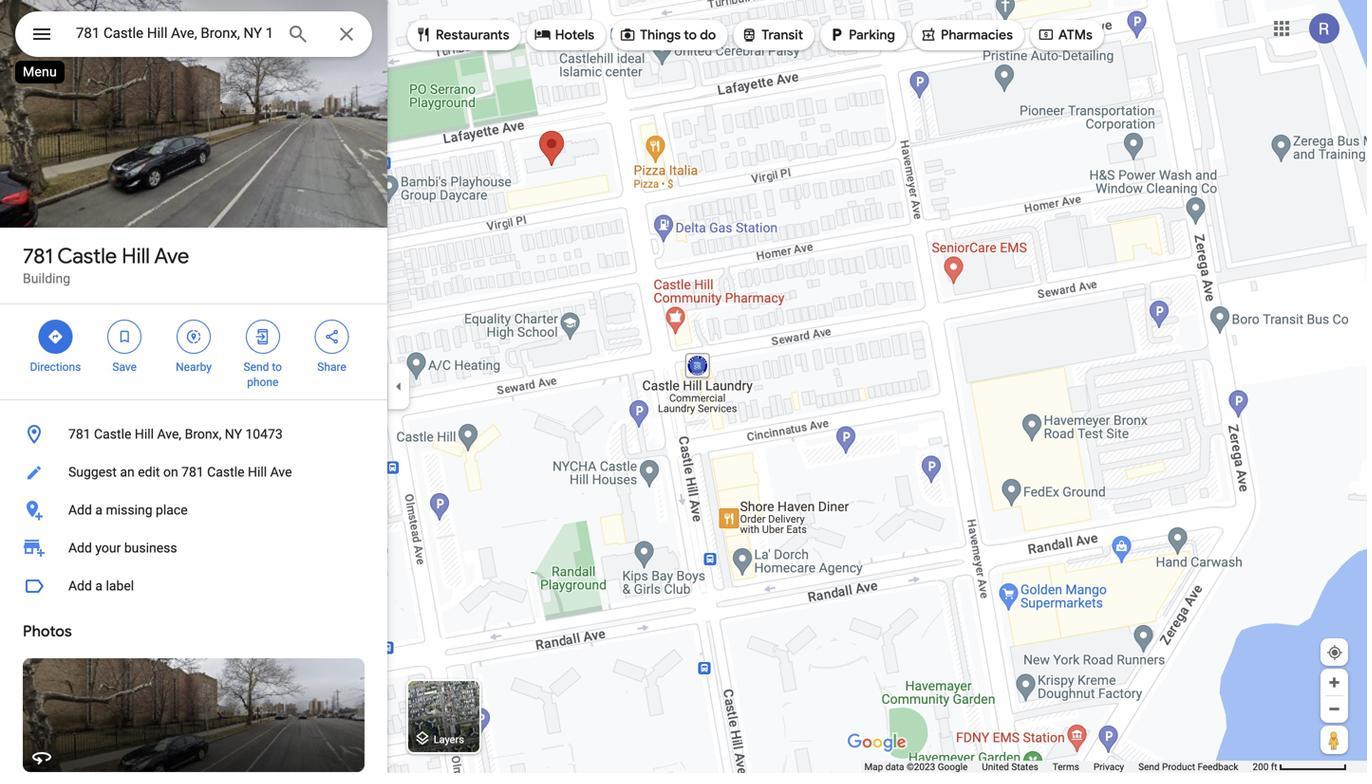 Task type: vqa. For each thing, say whether or not it's contained in the screenshot.


Task type: locate. For each thing, give the bounding box(es) containing it.
actions for 781 castle hill ave region
[[0, 305, 387, 400]]

1 vertical spatial a
[[95, 579, 103, 594]]

send product feedback
[[1139, 762, 1239, 773]]

castle inside the 781 castle hill ave building
[[57, 243, 117, 270]]

add a missing place
[[68, 503, 188, 518]]

2 vertical spatial castle
[[207, 465, 245, 480]]

an
[[120, 465, 135, 480]]

1 vertical spatial hill
[[135, 427, 154, 442]]


[[1038, 24, 1055, 45]]

send for send product feedback
[[1139, 762, 1160, 773]]

ave up '' on the top
[[154, 243, 189, 270]]

1 vertical spatial 781
[[68, 427, 91, 442]]

2 add from the top
[[68, 541, 92, 556]]

2 a from the top
[[95, 579, 103, 594]]

©2023
[[907, 762, 935, 773]]

to inside the send to phone
[[272, 361, 282, 374]]

hotels
[[555, 27, 594, 44]]

1 vertical spatial to
[[272, 361, 282, 374]]

a for label
[[95, 579, 103, 594]]

do
[[700, 27, 716, 44]]

add for add a missing place
[[68, 503, 92, 518]]

781 up suggest
[[68, 427, 91, 442]]

0 vertical spatial ave
[[154, 243, 189, 270]]

product
[[1162, 762, 1195, 773]]

privacy button
[[1094, 761, 1124, 774]]

add
[[68, 503, 92, 518], [68, 541, 92, 556], [68, 579, 92, 594]]

footer
[[864, 761, 1253, 774]]

0 horizontal spatial 781
[[23, 243, 53, 270]]

200
[[1253, 762, 1269, 773]]

add a label button
[[0, 568, 387, 606]]

pharmacies
[[941, 27, 1013, 44]]

1 vertical spatial castle
[[94, 427, 131, 442]]

0 vertical spatial hill
[[122, 243, 150, 270]]


[[741, 24, 758, 45]]

hill up 
[[122, 243, 150, 270]]

a left label
[[95, 579, 103, 594]]

1 vertical spatial ave
[[270, 465, 292, 480]]

hill
[[122, 243, 150, 270], [135, 427, 154, 442], [248, 465, 267, 480]]

0 vertical spatial a
[[95, 503, 103, 518]]

zoom out image
[[1327, 703, 1342, 717]]

place
[[156, 503, 188, 518]]

hill down 10473
[[248, 465, 267, 480]]

1 a from the top
[[95, 503, 103, 518]]

0 horizontal spatial to
[[272, 361, 282, 374]]

castle
[[57, 243, 117, 270], [94, 427, 131, 442], [207, 465, 245, 480]]

castle up building at top
[[57, 243, 117, 270]]

castle up an
[[94, 427, 131, 442]]

a
[[95, 503, 103, 518], [95, 579, 103, 594]]

feedback
[[1198, 762, 1239, 773]]

nearby
[[176, 361, 212, 374]]

0 vertical spatial add
[[68, 503, 92, 518]]

781
[[23, 243, 53, 270], [68, 427, 91, 442], [181, 465, 204, 480]]

781 right on
[[181, 465, 204, 480]]

building
[[23, 271, 70, 287]]

1 vertical spatial send
[[1139, 762, 1160, 773]]

to left do
[[684, 27, 697, 44]]

0 horizontal spatial ave
[[154, 243, 189, 270]]

send up phone
[[244, 361, 269, 374]]

send to phone
[[244, 361, 282, 389]]

0 vertical spatial to
[[684, 27, 697, 44]]

hill for ave
[[122, 243, 150, 270]]

781 castle hill ave, bronx, ny 10473
[[68, 427, 283, 442]]

hill left ave,
[[135, 427, 154, 442]]

0 vertical spatial 781
[[23, 243, 53, 270]]

781 for ave,
[[68, 427, 91, 442]]

781 castle hill ave main content
[[0, 0, 387, 774]]

1 horizontal spatial send
[[1139, 762, 1160, 773]]

a inside add a missing place button
[[95, 503, 103, 518]]

atms
[[1059, 27, 1093, 44]]

781 castle hill ave building
[[23, 243, 189, 287]]

collapse side panel image
[[388, 376, 409, 397]]

suggest an edit on 781 castle hill ave
[[68, 465, 292, 480]]

a left missing
[[95, 503, 103, 518]]

0 vertical spatial send
[[244, 361, 269, 374]]

0 horizontal spatial send
[[244, 361, 269, 374]]

1 add from the top
[[68, 503, 92, 518]]

hill inside the 781 castle hill ave building
[[122, 243, 150, 270]]

a inside add a label button
[[95, 579, 103, 594]]

 parking
[[828, 24, 895, 45]]

ave down 10473
[[270, 465, 292, 480]]

None field
[[76, 22, 272, 45]]

label
[[106, 579, 134, 594]]

add left your
[[68, 541, 92, 556]]

show street view coverage image
[[1321, 726, 1348, 755]]


[[323, 327, 340, 347]]

add inside button
[[68, 579, 92, 594]]

send inside button
[[1139, 762, 1160, 773]]

footer containing map data ©2023 google
[[864, 761, 1253, 774]]

castle inside 781 castle hill ave, bronx, ny 10473 button
[[94, 427, 131, 442]]

states
[[1012, 762, 1038, 773]]

ave inside the 781 castle hill ave building
[[154, 243, 189, 270]]

1 vertical spatial add
[[68, 541, 92, 556]]

add inside button
[[68, 503, 92, 518]]

castle down ny
[[207, 465, 245, 480]]

save
[[112, 361, 137, 374]]

781 up building at top
[[23, 243, 53, 270]]

castle inside suggest an edit on 781 castle hill ave button
[[207, 465, 245, 480]]

1 horizontal spatial to
[[684, 27, 697, 44]]

1 horizontal spatial ave
[[270, 465, 292, 480]]

edit
[[138, 465, 160, 480]]

 search field
[[15, 11, 372, 61]]

to
[[684, 27, 697, 44], [272, 361, 282, 374]]

photos
[[23, 622, 72, 642]]

3 add from the top
[[68, 579, 92, 594]]

 transit
[[741, 24, 803, 45]]

send left product
[[1139, 762, 1160, 773]]

send inside the send to phone
[[244, 361, 269, 374]]

 hotels
[[534, 24, 594, 45]]

2 vertical spatial add
[[68, 579, 92, 594]]


[[415, 24, 432, 45]]


[[30, 20, 53, 48]]

send
[[244, 361, 269, 374], [1139, 762, 1160, 773]]


[[254, 327, 271, 347]]

2 horizontal spatial 781
[[181, 465, 204, 480]]

add a label
[[68, 579, 134, 594]]

1 horizontal spatial 781
[[68, 427, 91, 442]]

add down suggest
[[68, 503, 92, 518]]

0 vertical spatial castle
[[57, 243, 117, 270]]

your
[[95, 541, 121, 556]]

add left label
[[68, 579, 92, 594]]

send product feedback button
[[1139, 761, 1239, 774]]


[[534, 24, 551, 45]]

ave
[[154, 243, 189, 270], [270, 465, 292, 480]]

781 inside the 781 castle hill ave building
[[23, 243, 53, 270]]

to up phone
[[272, 361, 282, 374]]



Task type: describe. For each thing, give the bounding box(es) containing it.
send for send to phone
[[244, 361, 269, 374]]

none field inside 781 castle hill ave, bronx, ny 10473 field
[[76, 22, 272, 45]]

bronx,
[[185, 427, 222, 442]]

2 vertical spatial 781
[[181, 465, 204, 480]]

ft
[[1271, 762, 1277, 773]]

suggest
[[68, 465, 117, 480]]

google account: ruby anderson  
(rubyanndersson@gmail.com) image
[[1309, 13, 1340, 44]]


[[116, 327, 133, 347]]


[[185, 327, 202, 347]]


[[47, 327, 64, 347]]


[[920, 24, 937, 45]]

missing
[[106, 503, 152, 518]]

781 castle hill ave, bronx, ny 10473 button
[[0, 416, 387, 454]]

privacy
[[1094, 762, 1124, 773]]

add your business
[[68, 541, 177, 556]]

 pharmacies
[[920, 24, 1013, 45]]

 restaurants
[[415, 24, 510, 45]]

share
[[317, 361, 346, 374]]

ave inside button
[[270, 465, 292, 480]]


[[828, 24, 845, 45]]

parking
[[849, 27, 895, 44]]

hill for ave,
[[135, 427, 154, 442]]

google
[[938, 762, 968, 773]]

google maps element
[[0, 0, 1367, 774]]

business
[[124, 541, 177, 556]]


[[619, 24, 636, 45]]

200 ft button
[[1253, 762, 1347, 773]]

data
[[886, 762, 904, 773]]

united states
[[982, 762, 1038, 773]]

 button
[[15, 11, 68, 61]]

castle for ave,
[[94, 427, 131, 442]]

suggest an edit on 781 castle hill ave button
[[0, 454, 387, 492]]

phone
[[247, 376, 279, 389]]

zoom in image
[[1327, 676, 1342, 690]]

ave,
[[157, 427, 181, 442]]

 atms
[[1038, 24, 1093, 45]]

781 for ave
[[23, 243, 53, 270]]

add your business link
[[0, 530, 387, 568]]

footer inside google maps element
[[864, 761, 1253, 774]]

200 ft
[[1253, 762, 1277, 773]]

10473
[[245, 427, 283, 442]]

terms
[[1053, 762, 1079, 773]]

directions
[[30, 361, 81, 374]]

a for missing
[[95, 503, 103, 518]]

transit
[[762, 27, 803, 44]]

castle for ave
[[57, 243, 117, 270]]

add for add your business
[[68, 541, 92, 556]]

united states button
[[982, 761, 1038, 774]]

781 Castle Hill Ave, Bronx, NY 10473 field
[[15, 11, 372, 57]]

on
[[163, 465, 178, 480]]

layers
[[434, 734, 464, 746]]

ny
[[225, 427, 242, 442]]

restaurants
[[436, 27, 510, 44]]

things
[[640, 27, 681, 44]]

united
[[982, 762, 1009, 773]]

map
[[864, 762, 883, 773]]

2 vertical spatial hill
[[248, 465, 267, 480]]

show your location image
[[1326, 645, 1343, 662]]

map data ©2023 google
[[864, 762, 968, 773]]

terms button
[[1053, 761, 1079, 774]]

add a missing place button
[[0, 492, 387, 530]]

to inside ' things to do'
[[684, 27, 697, 44]]

add for add a label
[[68, 579, 92, 594]]

 things to do
[[619, 24, 716, 45]]



